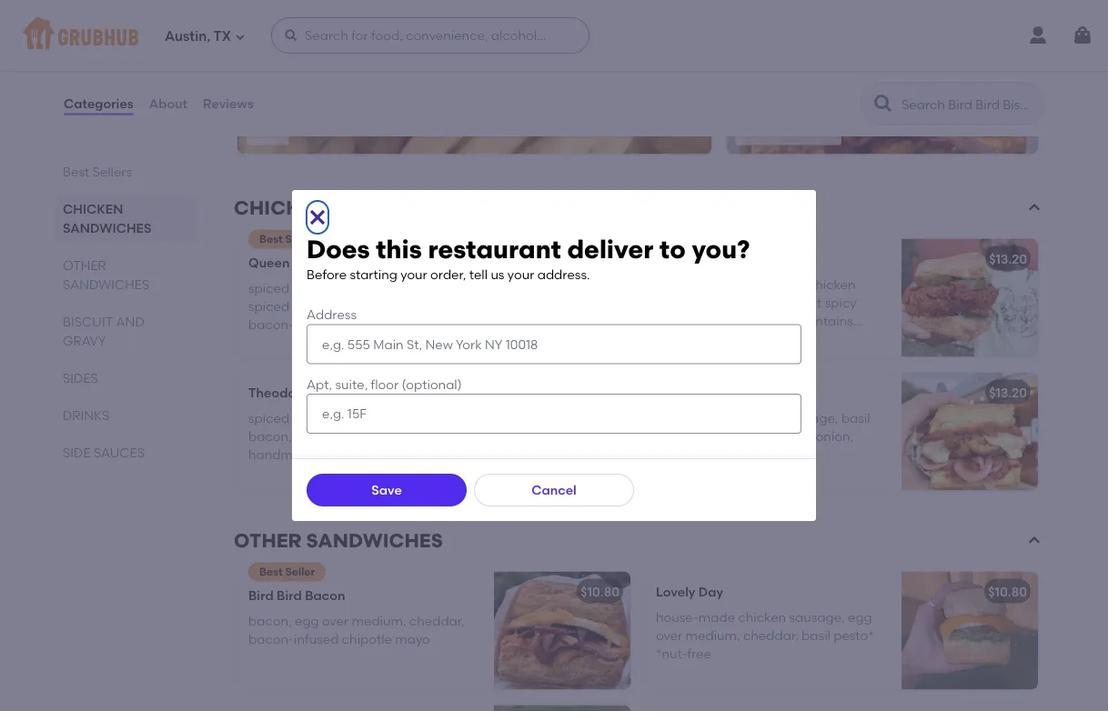 Task type: describe. For each thing, give the bounding box(es) containing it.
biscuit and gravy tab
[[63, 312, 190, 350]]

starting
[[350, 267, 398, 283]]

spiced down the queen
[[249, 281, 290, 296]]

mozzarella.
[[656, 448, 726, 463]]

*contains for hot spiced and breaded chicken breast*, dill mayo, thick cut spicy sweet pickles, cilantro  *contains gluten
[[795, 314, 854, 329]]

best for other
[[259, 566, 283, 579]]

house-made chicken sausage, egg over medium, cheddar, basil pesto* *nut-free
[[656, 610, 874, 662]]

bing***
[[693, 385, 739, 400]]

cilantro
[[744, 314, 792, 329]]

side sauces
[[63, 445, 145, 461]]

floor
[[371, 377, 399, 392]]

handmade
[[249, 448, 317, 463]]

deliver
[[568, 235, 654, 265]]

$13.20 for spicy
[[990, 251, 1028, 267]]

address.
[[538, 267, 590, 283]]

and
[[116, 314, 145, 330]]

chipotle inside bacon, egg over medium, cheddar, bacon-infused chipotle mayo
[[342, 632, 392, 648]]

categories button
[[63, 71, 134, 137]]

austin, tx
[[165, 28, 231, 45]]

black
[[293, 299, 327, 314]]

chicken sandwiches tab
[[63, 199, 190, 238]]

thick
[[769, 295, 799, 311]]

dill
[[707, 295, 725, 311]]

basil inside house-made chicken sausage, egg over medium, cheddar, basil pesto* *nut-free
[[802, 629, 831, 644]]

gravy
[[63, 333, 106, 349]]

*contains for spiced and breaded chicken breast*, bacon, bbq sauce, cheddar on a handmade buttermilk biscuit *contains gluten
[[249, 466, 307, 482]]

on
[[423, 429, 439, 445]]

other sandwiches button
[[230, 528, 1046, 554]]

drinks
[[63, 408, 110, 423]]

lovely day image
[[902, 572, 1039, 690]]

reviews
[[203, 96, 254, 111]]

honey
[[378, 299, 416, 314]]

seller for other
[[285, 566, 315, 579]]

special
[[742, 385, 789, 400]]

queen beak image
[[494, 239, 631, 357]]

1 horizontal spatial svg image
[[307, 207, 329, 229]]

0 horizontal spatial $10.80
[[581, 584, 620, 600]]

house-
[[656, 610, 699, 626]]

0 horizontal spatial svg image
[[284, 28, 299, 43]]

(optional)
[[402, 377, 462, 392]]

sandwiches inside 'tab'
[[63, 277, 150, 292]]

fries
[[251, 94, 281, 110]]

categories
[[64, 96, 134, 111]]

chicken inside house-made chicken sausage, egg over medium, cheddar, basil pesto* *nut-free
[[739, 610, 787, 626]]

bird bird bacon
[[249, 588, 345, 603]]

*nut-
[[656, 647, 688, 662]]

best sellers
[[63, 164, 132, 179]]

sauce, inside spiced and breaded chicken breast*, bacon, bbq sauce, cheddar on a handmade buttermilk biscuit *contains gluten
[[323, 429, 364, 445]]

mayo,
[[728, 295, 766, 311]]

order,
[[431, 267, 466, 283]]

chipotle inside spiced and breaded chicken breast*, spiced black pepper honey sauce, bacon-infused chipotle mayo *contains gluten
[[342, 317, 392, 333]]

chicken inside spiced and breaded chicken breast*, spiced black pepper honey sauce, bacon-infused chipotle mayo *contains gluten
[[377, 281, 425, 296]]

bada bing*** special
[[656, 385, 789, 400]]

side
[[63, 445, 91, 461]]

spiced and breaded chicken breast*, spiced black pepper honey sauce, bacon-infused chipotle mayo *contains gluten
[[249, 281, 476, 351]]

sauce, inside spiced and breaded chicken breast*, spiced black pepper honey sauce, bacon-infused chipotle mayo *contains gluten
[[419, 299, 460, 314]]

1 bird from the left
[[249, 588, 274, 603]]

lovely day
[[656, 584, 724, 600]]

$10.80 button
[[727, 46, 1039, 154]]

beak
[[293, 255, 325, 270]]

breast*, for spiced and breaded chicken breast*, spiced black pepper honey sauce, bacon-infused chipotle mayo *contains gluten
[[428, 281, 476, 296]]

suite,
[[335, 377, 368, 392]]

buttermilk
[[321, 448, 384, 463]]

save button
[[307, 474, 467, 507]]

breaded for spiced and breaded chicken breast*, spiced black pepper honey sauce, bacon-infused chipotle mayo *contains gluten
[[320, 281, 374, 296]]

onion,
[[816, 429, 854, 445]]

1 your from the left
[[401, 267, 428, 283]]

marinara,
[[704, 429, 765, 445]]

sandwiches inside button
[[332, 196, 469, 219]]

medium, inside bacon, egg over medium, cheddar, bacon-infused chipotle mayo
[[352, 614, 406, 629]]

other inside button
[[234, 529, 302, 552]]

best inside best sellers tab
[[63, 164, 89, 179]]

Search Bird Bird Biscuit  search field
[[900, 96, 1040, 113]]

2 your from the left
[[508, 267, 535, 283]]

lovely
[[656, 584, 696, 600]]

other sandwiches inside 'other sandwiches' 'tab'
[[63, 258, 150, 292]]

e,g. 555 Main St, New York NY 10018 search field
[[307, 325, 802, 365]]

chicken sandwiches button
[[230, 195, 1046, 221]]

other sandwiches tab
[[63, 256, 190, 294]]

theodore
[[249, 385, 308, 400]]

fries $4.20
[[251, 94, 285, 131]]

bacon- inside bacon, egg over medium, cheddar, bacon-infused chipotle mayo
[[249, 632, 294, 648]]

2 bird from the left
[[277, 588, 302, 603]]

over inside bacon, egg over medium, cheddar, bacon-infused chipotle mayo
[[322, 614, 349, 629]]

infused inside spiced and breaded chicken breast*, spiced black pepper honey sauce, bacon-infused chipotle mayo *contains gluten
[[294, 317, 339, 333]]

tell
[[469, 267, 488, 283]]

hot
[[656, 277, 677, 292]]

main navigation navigation
[[0, 0, 1109, 71]]

drinks tab
[[63, 406, 190, 425]]

chicken sandwiches inside button
[[234, 196, 469, 219]]

bacon
[[305, 588, 345, 603]]

sausage, for basil
[[790, 610, 845, 626]]

sweet
[[656, 314, 693, 329]]

seller for chicken
[[285, 232, 315, 246]]

restaurant
[[428, 235, 561, 265]]

best seller for other
[[259, 566, 315, 579]]

$13.20 for a
[[582, 385, 620, 400]]

about button
[[148, 71, 188, 137]]

best seller for chicken
[[259, 232, 315, 246]]

pepper
[[330, 299, 375, 314]]

biscuit
[[387, 448, 428, 463]]

queen beak
[[249, 255, 325, 270]]

does this restaurant deliver to you? before starting your order, tell us your address.
[[307, 235, 751, 283]]

bird bird bacon image
[[494, 572, 631, 690]]

$4.20
[[251, 116, 285, 131]]

search icon image
[[873, 93, 895, 115]]

sides
[[63, 370, 98, 386]]

you?
[[692, 235, 751, 265]]



Task type: vqa. For each thing, say whether or not it's contained in the screenshot.
e,g. 555 main st, new york ny 10018 search box
yes



Task type: locate. For each thing, give the bounding box(es) containing it.
sausage, inside house-made chicken sausage, egg over medium, cheddar, basil pesto* *nut-free
[[790, 610, 845, 626]]

sauce,
[[419, 299, 460, 314], [323, 429, 364, 445]]

*contains inside spiced and breaded chicken breast*, spiced black pepper honey sauce, bacon-infused chipotle mayo *contains gluten
[[249, 336, 307, 351]]

2 vertical spatial *contains
[[249, 466, 307, 482]]

1 horizontal spatial bird
[[277, 588, 302, 603]]

egg up pesto*
[[848, 610, 873, 626]]

fried italian chicken sausage, basil infused marinara, pickled onion, mozzarella.
[[656, 411, 871, 463]]

medium,
[[352, 614, 406, 629], [686, 629, 741, 644]]

0 horizontal spatial other sandwiches
[[63, 258, 150, 292]]

breast*, inside hot spiced and breaded chicken breast*, dill mayo, thick cut spicy sweet pickles, cilantro  *contains gluten
[[656, 295, 704, 311]]

cut
[[802, 295, 822, 311]]

other up the bird bird bacon
[[234, 529, 302, 552]]

sandwiches
[[332, 196, 469, 219], [63, 220, 152, 236], [63, 277, 150, 292], [306, 529, 443, 552]]

0 horizontal spatial cheddar,
[[410, 614, 465, 629]]

egg inside bacon, egg over medium, cheddar, bacon-infused chipotle mayo
[[295, 614, 319, 629]]

sausage, inside fried italian chicken sausage, basil infused marinara, pickled onion, mozzarella.
[[783, 411, 839, 426]]

sandwiches down save button
[[306, 529, 443, 552]]

over inside house-made chicken sausage, egg over medium, cheddar, basil pesto* *nut-free
[[656, 629, 683, 644]]

chicken inside spiced and breaded chicken breast*, bacon, bbq sauce, cheddar on a handmade buttermilk biscuit *contains gluten
[[377, 411, 425, 426]]

best for chicken
[[259, 232, 283, 246]]

2 best seller from the top
[[259, 566, 315, 579]]

gluten for handmade
[[311, 466, 350, 482]]

medium, inside house-made chicken sausage, egg over medium, cheddar, basil pesto* *nut-free
[[686, 629, 741, 644]]

chicken down special
[[732, 411, 780, 426]]

us
[[491, 267, 505, 283]]

made
[[699, 610, 736, 626]]

spiced
[[680, 277, 721, 292], [249, 281, 290, 296], [249, 299, 290, 314], [249, 411, 290, 426]]

spicy
[[825, 295, 857, 311]]

1 horizontal spatial your
[[508, 267, 535, 283]]

basil left pesto*
[[802, 629, 831, 644]]

spiced down theodore
[[249, 411, 290, 426]]

0 vertical spatial best
[[63, 164, 89, 179]]

0 vertical spatial chipotle
[[342, 317, 392, 333]]

best seller up queen beak
[[259, 232, 315, 246]]

before
[[307, 267, 347, 283]]

breast*, inside spiced and breaded chicken breast*, spiced black pepper honey sauce, bacon-infused chipotle mayo *contains gluten
[[428, 281, 476, 296]]

basil inside fried italian chicken sausage, basil infused marinara, pickled onion, mozzarella.
[[842, 411, 871, 426]]

*contains down cut in the right of the page
[[795, 314, 854, 329]]

*contains
[[795, 314, 854, 329], [249, 336, 307, 351], [249, 466, 307, 482]]

1 vertical spatial mayo
[[395, 632, 430, 648]]

2 bacon, from the top
[[249, 614, 292, 629]]

and inside spiced and breaded chicken breast*, spiced black pepper honey sauce, bacon-infused chipotle mayo *contains gluten
[[293, 281, 317, 296]]

over
[[322, 614, 349, 629], [656, 629, 683, 644]]

bacon, egg over medium, cheddar, bacon-infused chipotle mayo
[[249, 614, 465, 648]]

2 vertical spatial best
[[259, 566, 283, 579]]

spiced inside spiced and breaded chicken breast*, bacon, bbq sauce, cheddar on a handmade buttermilk biscuit *contains gluten
[[249, 411, 290, 426]]

other inside "other sandwiches"
[[63, 258, 106, 273]]

breaded for spiced and breaded chicken breast*, bacon, bbq sauce, cheddar on a handmade buttermilk biscuit *contains gluten
[[320, 411, 374, 426]]

cheddar
[[367, 429, 420, 445]]

2 bacon- from the top
[[249, 632, 294, 648]]

sandwiches inside button
[[306, 529, 443, 552]]

$13.20
[[990, 251, 1028, 267], [582, 385, 620, 400], [990, 385, 1028, 400]]

about
[[149, 96, 188, 111]]

1 horizontal spatial sauce,
[[419, 299, 460, 314]]

breast*, left us
[[428, 281, 476, 296]]

does
[[307, 235, 370, 265]]

pesto*
[[834, 629, 874, 644]]

1 vertical spatial other
[[234, 529, 302, 552]]

2 seller from the top
[[285, 566, 315, 579]]

egg
[[848, 610, 873, 626], [295, 614, 319, 629]]

to
[[660, 235, 686, 265]]

infused down black in the top of the page
[[294, 317, 339, 333]]

austin,
[[165, 28, 211, 45]]

2 horizontal spatial svg image
[[1072, 25, 1094, 46]]

italian
[[690, 411, 729, 426]]

gluten for infused
[[311, 336, 350, 351]]

gluten inside spiced and breaded chicken breast*, spiced black pepper honey sauce, bacon-infused chipotle mayo *contains gluten
[[311, 336, 350, 351]]

best
[[63, 164, 89, 179], [259, 232, 283, 246], [259, 566, 283, 579]]

pickled
[[768, 429, 813, 445]]

sandwiches inside tab
[[63, 220, 152, 236]]

1 vertical spatial chipotle
[[342, 632, 392, 648]]

0 horizontal spatial egg
[[295, 614, 319, 629]]

2 mayo from the top
[[395, 632, 430, 648]]

seller
[[285, 232, 315, 246], [285, 566, 315, 579]]

apt,
[[307, 377, 332, 392]]

bacon,
[[249, 429, 292, 445], [249, 614, 292, 629]]

chicken inside tab
[[63, 201, 123, 217]]

theodore image
[[494, 373, 631, 491]]

sausage, up pickled
[[783, 411, 839, 426]]

breaded inside spiced and breaded chicken breast*, spiced black pepper honey sauce, bacon-infused chipotle mayo *contains gluten
[[320, 281, 374, 296]]

cheddar, inside house-made chicken sausage, egg over medium, cheddar, basil pesto* *nut-free
[[744, 629, 799, 644]]

1 horizontal spatial medium,
[[686, 629, 741, 644]]

over up '*nut-'
[[656, 629, 683, 644]]

bacon- down the bird bird bacon
[[249, 632, 294, 648]]

your
[[401, 267, 428, 283], [508, 267, 535, 283]]

svg image
[[235, 31, 246, 42]]

1 vertical spatial seller
[[285, 566, 315, 579]]

1 horizontal spatial chicken sandwiches
[[234, 196, 469, 219]]

pickles,
[[696, 314, 741, 329]]

cancel
[[532, 483, 577, 498]]

and inside spiced and breaded chicken breast*, bacon, bbq sauce, cheddar on a handmade buttermilk biscuit *contains gluten
[[293, 411, 317, 426]]

bacon- inside spiced and breaded chicken breast*, spiced black pepper honey sauce, bacon-infused chipotle mayo *contains gluten
[[249, 317, 294, 333]]

chicken inside button
[[234, 196, 327, 219]]

1 horizontal spatial chicken
[[234, 196, 327, 219]]

0 vertical spatial infused
[[294, 317, 339, 333]]

other sandwiches up biscuit
[[63, 258, 150, 292]]

seller up beak
[[285, 232, 315, 246]]

egg inside house-made chicken sausage, egg over medium, cheddar, basil pesto* *nut-free
[[848, 610, 873, 626]]

1 best seller from the top
[[259, 232, 315, 246]]

*contains inside hot spiced and breaded chicken breast*, dill mayo, thick cut spicy sweet pickles, cilantro  *contains gluten
[[795, 314, 854, 329]]

mayo inside spiced and breaded chicken breast*, spiced black pepper honey sauce, bacon-infused chipotle mayo *contains gluten
[[395, 317, 430, 333]]

chicken up cheddar
[[377, 411, 425, 426]]

breaded inside spiced and breaded chicken breast*, bacon, bbq sauce, cheddar on a handmade buttermilk biscuit *contains gluten
[[320, 411, 374, 426]]

gluten down buttermilk
[[311, 466, 350, 482]]

cheddar, inside bacon, egg over medium, cheddar, bacon-infused chipotle mayo
[[410, 614, 465, 629]]

breaded up thick
[[752, 277, 805, 292]]

0 horizontal spatial other
[[63, 258, 106, 273]]

chicken down best sellers
[[63, 201, 123, 217]]

free
[[688, 647, 712, 662]]

*contains for spiced and breaded chicken breast*, spiced black pepper honey sauce, bacon-infused chipotle mayo *contains gluten
[[249, 336, 307, 351]]

chicken
[[234, 196, 327, 219], [63, 201, 123, 217]]

0 vertical spatial bacon-
[[249, 317, 294, 333]]

breast*, up a
[[428, 411, 476, 426]]

1 horizontal spatial egg
[[848, 610, 873, 626]]

infused inside bacon, egg over medium, cheddar, bacon-infused chipotle mayo
[[294, 632, 339, 648]]

infused inside fried italian chicken sausage, basil infused marinara, pickled onion, mozzarella.
[[656, 429, 701, 445]]

breaded up pepper
[[320, 281, 374, 296]]

gluten down address
[[311, 336, 350, 351]]

1 horizontal spatial other
[[234, 529, 302, 552]]

0 vertical spatial sausage,
[[783, 411, 839, 426]]

0 horizontal spatial sauce,
[[323, 429, 364, 445]]

your down this
[[401, 267, 428, 283]]

2 chipotle from the top
[[342, 632, 392, 648]]

bada
[[656, 385, 690, 400]]

1 horizontal spatial other sandwiches
[[234, 529, 443, 552]]

cancel button
[[474, 474, 634, 507]]

breaded inside hot spiced and breaded chicken breast*, dill mayo, thick cut spicy sweet pickles, cilantro  *contains gluten
[[752, 277, 805, 292]]

and for spiced and breaded chicken breast*, bacon, bbq sauce, cheddar on a handmade buttermilk biscuit *contains gluten
[[293, 411, 317, 426]]

breast*, inside spiced and breaded chicken breast*, bacon, bbq sauce, cheddar on a handmade buttermilk biscuit *contains gluten
[[428, 411, 476, 426]]

1 horizontal spatial cheddar,
[[744, 629, 799, 644]]

chicken sandwiches up does
[[234, 196, 469, 219]]

0 vertical spatial *contains
[[795, 314, 854, 329]]

bbq
[[295, 429, 320, 445]]

breast*, for spiced and breaded chicken breast*, bacon, bbq sauce, cheddar on a handmade buttermilk biscuit *contains gluten
[[428, 411, 476, 426]]

gluten inside hot spiced and breaded chicken breast*, dill mayo, thick cut spicy sweet pickles, cilantro  *contains gluten
[[656, 332, 696, 348]]

breaded
[[752, 277, 805, 292], [320, 281, 374, 296], [320, 411, 374, 426]]

bacon, up handmade
[[249, 429, 292, 445]]

day
[[699, 584, 724, 600]]

infused
[[294, 317, 339, 333], [656, 429, 701, 445], [294, 632, 339, 648]]

basil up onion,
[[842, 411, 871, 426]]

1 vertical spatial bacon,
[[249, 614, 292, 629]]

gluten down sweet
[[656, 332, 696, 348]]

1 vertical spatial best
[[259, 232, 283, 246]]

infused down bacon
[[294, 632, 339, 648]]

firebird image
[[902, 239, 1039, 357]]

sandwiches up this
[[332, 196, 469, 219]]

*contains inside spiced and breaded chicken breast*, bacon, bbq sauce, cheddar on a handmade buttermilk biscuit *contains gluten
[[249, 466, 307, 482]]

0 horizontal spatial over
[[322, 614, 349, 629]]

sandwiches up biscuit
[[63, 277, 150, 292]]

1 vertical spatial *contains
[[249, 336, 307, 351]]

bacon-
[[249, 317, 294, 333], [249, 632, 294, 648]]

tx
[[214, 28, 231, 45]]

2 vertical spatial infused
[[294, 632, 339, 648]]

biscuit
[[63, 314, 113, 330]]

1 vertical spatial sauce,
[[323, 429, 364, 445]]

1 vertical spatial infused
[[656, 429, 701, 445]]

chicken up spicy
[[808, 277, 856, 292]]

spiced inside hot spiced and breaded chicken breast*, dill mayo, thick cut spicy sweet pickles, cilantro  *contains gluten
[[680, 277, 721, 292]]

sausage,
[[783, 411, 839, 426], [790, 610, 845, 626]]

little bird image
[[494, 706, 631, 712]]

sausage, up pesto*
[[790, 610, 845, 626]]

your right us
[[508, 267, 535, 283]]

bacon, inside spiced and breaded chicken breast*, bacon, bbq sauce, cheddar on a handmade buttermilk biscuit *contains gluten
[[249, 429, 292, 445]]

1 bacon, from the top
[[249, 429, 292, 445]]

1 horizontal spatial $10.80
[[741, 116, 780, 131]]

bacon- down black in the top of the page
[[249, 317, 294, 333]]

seller up the bird bird bacon
[[285, 566, 315, 579]]

chicken sandwiches inside tab
[[63, 201, 152, 236]]

$10.80 inside $10.80 button
[[741, 116, 780, 131]]

0 horizontal spatial bird
[[249, 588, 274, 603]]

chicken sandwiches down sellers
[[63, 201, 152, 236]]

0 horizontal spatial chicken
[[63, 201, 123, 217]]

other sandwiches up bacon
[[234, 529, 443, 552]]

and for spiced and breaded chicken breast*, spiced black pepper honey sauce, bacon-infused chipotle mayo *contains gluten
[[293, 281, 317, 296]]

1 vertical spatial bacon-
[[249, 632, 294, 648]]

1 seller from the top
[[285, 232, 315, 246]]

save
[[372, 483, 402, 498]]

a
[[442, 429, 450, 445]]

0 vertical spatial mayo
[[395, 317, 430, 333]]

best up the bird bird bacon
[[259, 566, 283, 579]]

best sellers tab
[[63, 162, 190, 181]]

chipotle down bacon
[[342, 632, 392, 648]]

*contains down handmade
[[249, 466, 307, 482]]

breast*, up sweet
[[656, 295, 704, 311]]

and up 'mayo,'
[[724, 277, 749, 292]]

svg image
[[1072, 25, 1094, 46], [284, 28, 299, 43], [307, 207, 329, 229]]

sauces
[[94, 445, 145, 461]]

1 vertical spatial best seller
[[259, 566, 315, 579]]

1 bacon- from the top
[[249, 317, 294, 333]]

spiced up dill
[[680, 277, 721, 292]]

hot spiced and breaded chicken breast*, dill mayo, thick cut spicy sweet pickles, cilantro  *contains gluten
[[656, 277, 857, 348]]

chicken up honey
[[377, 281, 425, 296]]

mayo inside bacon, egg over medium, cheddar, bacon-infused chipotle mayo
[[395, 632, 430, 648]]

chipotle down pepper
[[342, 317, 392, 333]]

best up the queen
[[259, 232, 283, 246]]

0 horizontal spatial chicken sandwiches
[[63, 201, 152, 236]]

biscuit and gravy
[[63, 314, 145, 349]]

bacon, inside bacon, egg over medium, cheddar, bacon-infused chipotle mayo
[[249, 614, 292, 629]]

over down bacon
[[322, 614, 349, 629]]

1 horizontal spatial basil
[[842, 411, 871, 426]]

gluten for sweet
[[656, 332, 696, 348]]

0 horizontal spatial your
[[401, 267, 428, 283]]

0 vertical spatial other sandwiches
[[63, 258, 150, 292]]

*contains down black in the top of the page
[[249, 336, 307, 351]]

sandwiches up 'other sandwiches' 'tab'
[[63, 220, 152, 236]]

sellers
[[92, 164, 132, 179]]

bird
[[249, 588, 274, 603], [277, 588, 302, 603]]

infused down the fried
[[656, 429, 701, 445]]

reviews button
[[202, 71, 255, 137]]

side sauces tab
[[63, 443, 190, 462]]

fried
[[656, 411, 687, 426]]

gluten inside spiced and breaded chicken breast*, bacon, bbq sauce, cheddar on a handmade buttermilk biscuit *contains gluten
[[311, 466, 350, 482]]

sauce, down "order,"
[[419, 299, 460, 314]]

breaded down suite,
[[320, 411, 374, 426]]

2 horizontal spatial $10.80
[[989, 584, 1028, 600]]

gluten
[[656, 332, 696, 348], [311, 336, 350, 351], [311, 466, 350, 482]]

1 chipotle from the top
[[342, 317, 392, 333]]

address
[[307, 307, 357, 323]]

1 vertical spatial basil
[[802, 629, 831, 644]]

mayo
[[395, 317, 430, 333], [395, 632, 430, 648]]

0 horizontal spatial medium,
[[352, 614, 406, 629]]

0 vertical spatial bacon,
[[249, 429, 292, 445]]

chipotle
[[342, 317, 392, 333], [342, 632, 392, 648]]

best seller up the bird bird bacon
[[259, 566, 315, 579]]

egg down the bird bird bacon
[[295, 614, 319, 629]]

sauce, up buttermilk
[[323, 429, 364, 445]]

sausage, for onion,
[[783, 411, 839, 426]]

best left sellers
[[63, 164, 89, 179]]

0 vertical spatial sauce,
[[419, 299, 460, 314]]

spiced and breaded chicken breast*, bacon, bbq sauce, cheddar on a handmade buttermilk biscuit *contains gluten
[[249, 411, 476, 482]]

1 horizontal spatial over
[[656, 629, 683, 644]]

e,g. 15F search field
[[307, 394, 802, 434]]

and up black in the top of the page
[[293, 281, 317, 296]]

apt, suite, floor (optional)
[[307, 377, 462, 392]]

other up biscuit
[[63, 258, 106, 273]]

chicken up queen beak
[[234, 196, 327, 219]]

0 vertical spatial seller
[[285, 232, 315, 246]]

basil
[[842, 411, 871, 426], [802, 629, 831, 644]]

0 vertical spatial basil
[[842, 411, 871, 426]]

1 vertical spatial sausage,
[[790, 610, 845, 626]]

bada bing*** special image
[[902, 373, 1039, 491]]

chicken inside fried italian chicken sausage, basil infused marinara, pickled onion, mozzarella.
[[732, 411, 780, 426]]

chicken right "made"
[[739, 610, 787, 626]]

1 vertical spatial other sandwiches
[[234, 529, 443, 552]]

other
[[63, 258, 106, 273], [234, 529, 302, 552]]

firebird
[[656, 251, 705, 267]]

1 mayo from the top
[[395, 317, 430, 333]]

this
[[376, 235, 422, 265]]

sides tab
[[63, 369, 190, 388]]

0 vertical spatial best seller
[[259, 232, 315, 246]]

spiced left black in the top of the page
[[249, 299, 290, 314]]

bacon, down the bird bird bacon
[[249, 614, 292, 629]]

other sandwiches inside other sandwiches button
[[234, 529, 443, 552]]

breast*,
[[428, 281, 476, 296], [656, 295, 704, 311], [428, 411, 476, 426]]

$12.90
[[583, 251, 620, 267]]

0 vertical spatial other
[[63, 258, 106, 273]]

queen
[[249, 255, 290, 270]]

chicken inside hot spiced and breaded chicken breast*, dill mayo, thick cut spicy sweet pickles, cilantro  *contains gluten
[[808, 277, 856, 292]]

0 horizontal spatial basil
[[802, 629, 831, 644]]

and up the 'bbq'
[[293, 411, 317, 426]]

and inside hot spiced and breaded chicken breast*, dill mayo, thick cut spicy sweet pickles, cilantro  *contains gluten
[[724, 277, 749, 292]]



